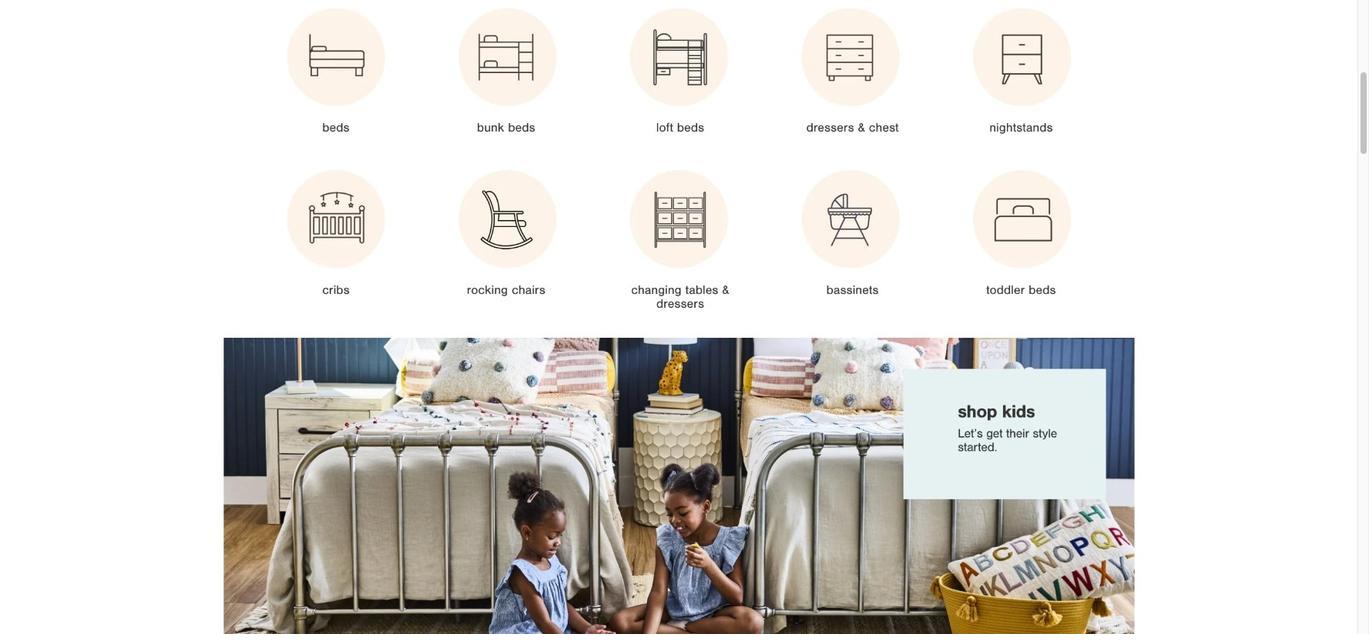Task type: vqa. For each thing, say whether or not it's contained in the screenshot.
baby
no



Task type: locate. For each thing, give the bounding box(es) containing it.
ashley baby & kids image
[[172, 0, 1185, 338]]



Task type: describe. For each thing, give the bounding box(es) containing it.
shop kids image
[[172, 338, 1185, 635]]



